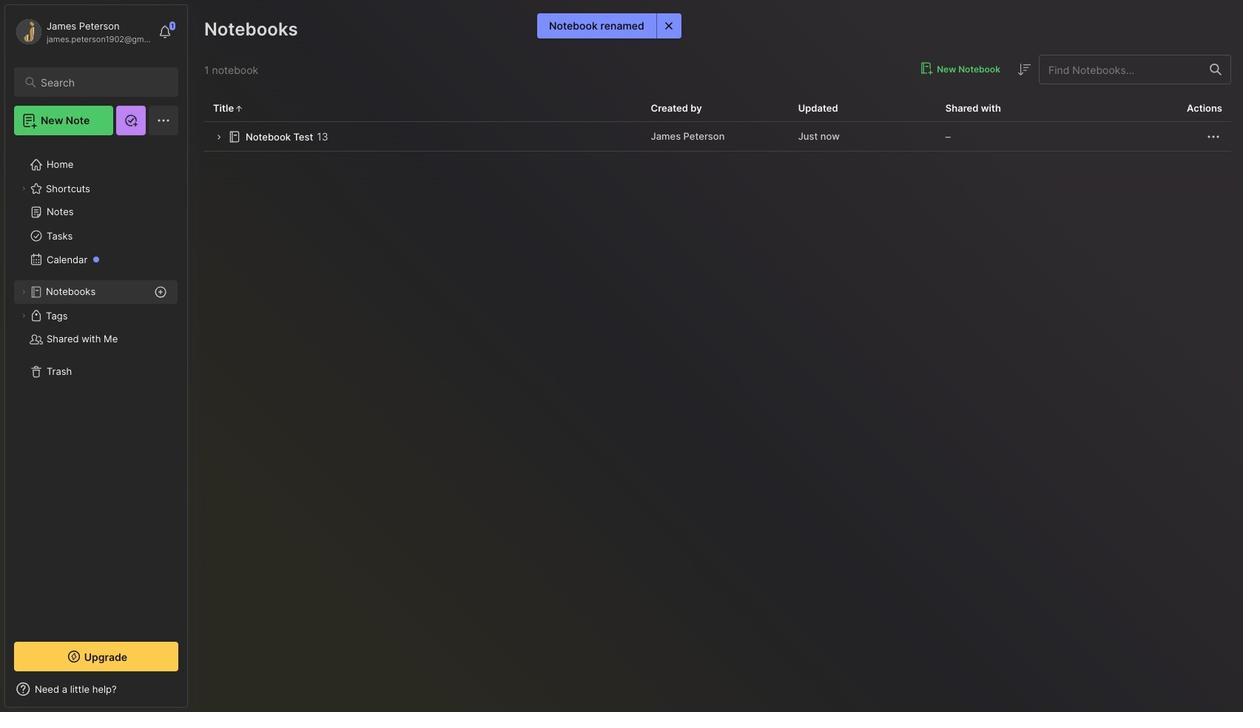 Task type: locate. For each thing, give the bounding box(es) containing it.
Find Notebooks… text field
[[1040, 57, 1201, 82]]

alert
[[537, 13, 681, 38]]

more actions image
[[1205, 128, 1222, 145]]

none search field inside main element
[[41, 73, 165, 91]]

main element
[[0, 0, 192, 713]]

click to collapse image
[[187, 685, 198, 703]]

More actions field
[[1205, 128, 1222, 145]]

expand tags image
[[19, 311, 28, 320]]

row
[[204, 122, 1231, 152]]

arrow image
[[213, 132, 224, 143]]

Search text field
[[41, 75, 165, 90]]

None search field
[[41, 73, 165, 91]]

sort options image
[[1015, 61, 1033, 78]]

tree
[[5, 144, 187, 629]]



Task type: describe. For each thing, give the bounding box(es) containing it.
tree inside main element
[[5, 144, 187, 629]]

Sort field
[[1015, 61, 1033, 78]]

expand notebooks image
[[19, 288, 28, 297]]

WHAT'S NEW field
[[5, 678, 187, 701]]

Account field
[[14, 17, 151, 47]]



Task type: vqa. For each thing, say whether or not it's contained in the screenshot.
search field inside the the Main element
no



